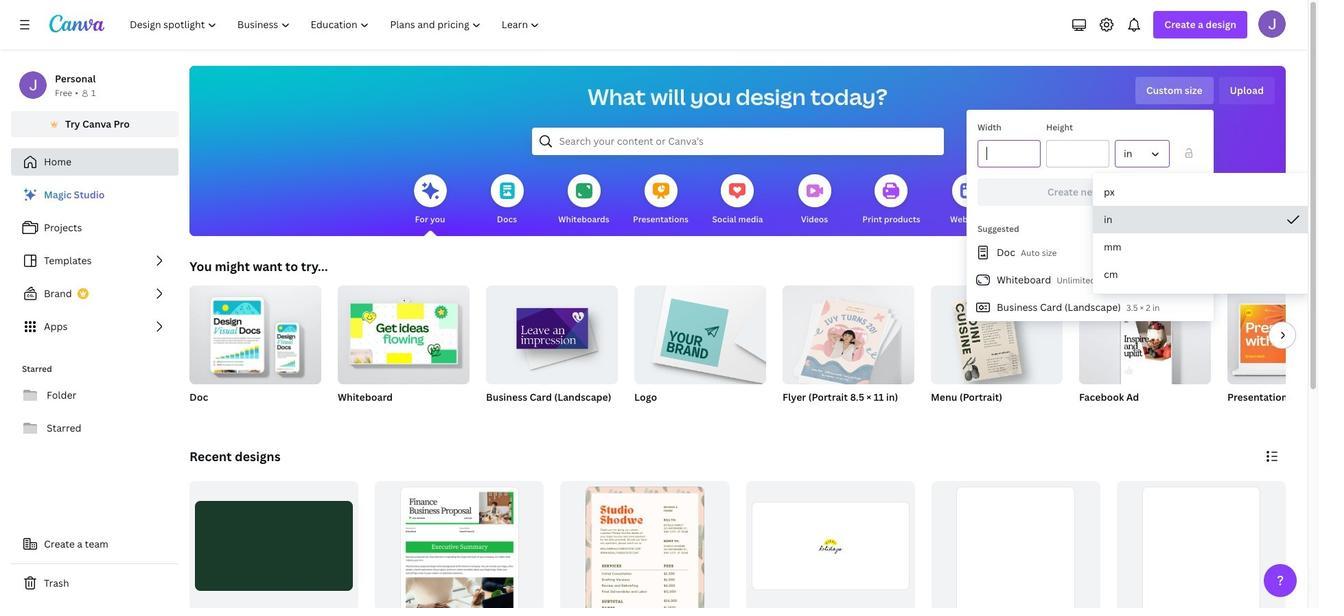 Task type: locate. For each thing, give the bounding box(es) containing it.
None number field
[[987, 141, 1032, 167], [1055, 141, 1101, 167], [987, 141, 1032, 167], [1055, 141, 1101, 167]]

option
[[1093, 178, 1313, 206], [1093, 206, 1313, 233], [1093, 233, 1313, 261], [1093, 261, 1313, 288]]

jacob simon image
[[1258, 10, 1286, 38]]

group
[[338, 280, 470, 422], [338, 280, 470, 384], [486, 280, 618, 422], [486, 280, 618, 384], [634, 280, 766, 422], [634, 280, 766, 384], [783, 280, 914, 422], [783, 280, 914, 389], [189, 286, 321, 422], [931, 286, 1063, 422], [931, 286, 1063, 384], [1079, 286, 1211, 422], [1079, 286, 1211, 384], [1228, 286, 1318, 422], [1228, 286, 1318, 384], [375, 481, 544, 608], [560, 481, 729, 608], [746, 481, 915, 608], [931, 481, 1100, 608], [1117, 481, 1286, 608]]

1 horizontal spatial list
[[967, 239, 1214, 321]]

Search search field
[[559, 128, 916, 154]]

1 option from the top
[[1093, 178, 1313, 206]]

None search field
[[532, 128, 944, 155]]

list
[[11, 181, 178, 341], [967, 239, 1214, 321]]



Task type: vqa. For each thing, say whether or not it's contained in the screenshot.
Jeremy Miller IMAGE
no



Task type: describe. For each thing, give the bounding box(es) containing it.
top level navigation element
[[121, 11, 552, 38]]

units: in list box
[[1093, 178, 1313, 288]]

0 horizontal spatial list
[[11, 181, 178, 341]]

2 option from the top
[[1093, 206, 1313, 233]]

3 option from the top
[[1093, 233, 1313, 261]]

4 option from the top
[[1093, 261, 1313, 288]]

Units: in button
[[1115, 140, 1170, 168]]



